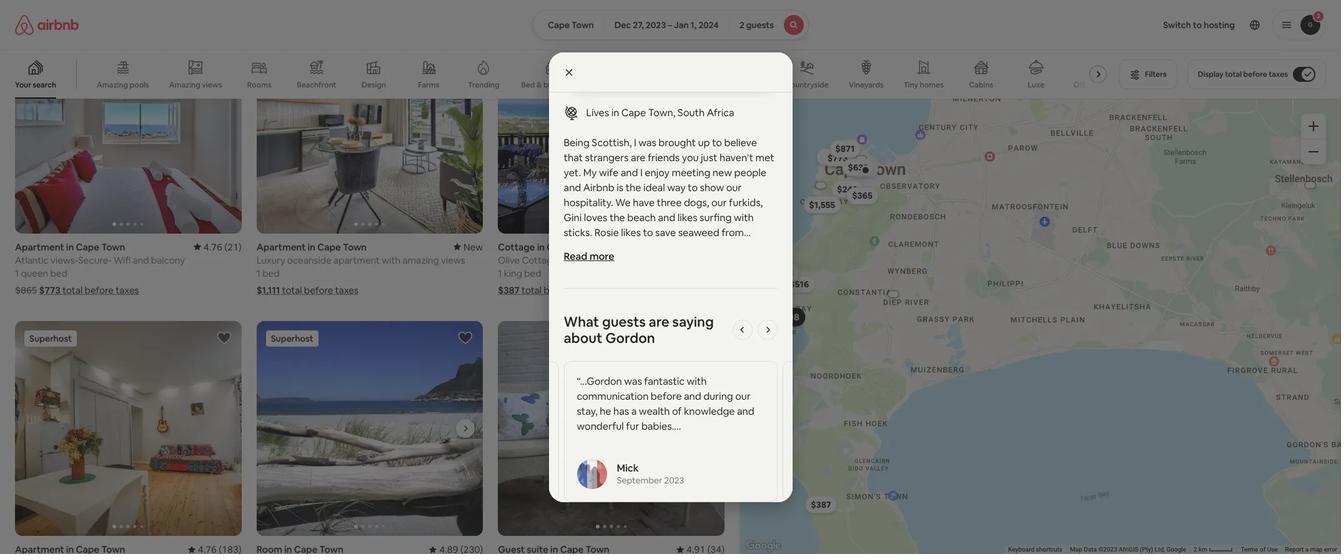 Task type: locate. For each thing, give the bounding box(es) containing it.
superhost
[[617, 54, 659, 66], [617, 54, 659, 66]]

total inside display total before taxes button
[[1226, 69, 1243, 79]]

2024
[[699, 19, 719, 31]]

$1,111
[[823, 151, 845, 163], [257, 284, 280, 296]]

3 bed from the left
[[525, 267, 542, 279]]

town up apartment
[[343, 241, 367, 253]]

0 horizontal spatial new
[[464, 241, 483, 253]]

1 down luxury
[[257, 267, 261, 279]]

a left 'map'
[[1306, 546, 1310, 553]]

1 apartment from the left
[[15, 241, 64, 253]]

0 horizontal spatial of
[[672, 405, 682, 418]]

apartment up atlantic
[[15, 241, 64, 253]]

mick user profile image
[[577, 459, 607, 489], [577, 459, 607, 489]]

views-
[[51, 254, 78, 266]]

before
[[1244, 69, 1268, 79], [85, 284, 114, 296], [304, 284, 333, 296], [544, 284, 573, 296], [651, 390, 682, 403]]

$242
[[837, 183, 858, 195]]

4.76
[[204, 241, 222, 253]]

1 horizontal spatial a
[[1306, 546, 1310, 553]]

town
[[572, 19, 594, 31], [101, 241, 125, 253], [343, 241, 367, 253], [573, 241, 596, 253]]

total down king
[[522, 284, 542, 296]]

superhost inside gordon superhost
[[617, 54, 659, 66]]

terms
[[1242, 546, 1259, 553]]

0 horizontal spatial with
[[382, 254, 401, 266]]

0 vertical spatial $387
[[498, 284, 520, 296]]

$208
[[777, 311, 800, 323]]

town inside cottage in cape town olive cottage, stunning sea views. 1 king bed $387 total before taxes
[[573, 241, 596, 253]]

1 vertical spatial 2
[[1194, 546, 1198, 553]]

$1,555
[[809, 199, 835, 210]]

0 vertical spatial of
[[672, 405, 682, 418]]

amazing left pools
[[97, 80, 128, 90]]

lives in cape town, south africa
[[587, 106, 735, 119]]

town up wifi
[[101, 241, 125, 253]]

total inside cottage in cape town olive cottage, stunning sea views. 1 king bed $387 total before taxes
[[522, 284, 542, 296]]

0 vertical spatial 2023
[[646, 19, 666, 31]]

guests inside button
[[747, 19, 774, 31]]

town inside apartment in cape town luxury oceanside apartment with amazing views 1 bed $1,111 total before taxes
[[343, 241, 367, 253]]

bed inside cottage in cape town olive cottage, stunning sea views. 1 king bed $387 total before taxes
[[525, 267, 542, 279]]

ltd,
[[1155, 546, 1166, 553]]

group
[[15, 18, 242, 233], [257, 18, 483, 234], [498, 18, 725, 234], [0, 50, 1117, 99], [15, 321, 242, 536], [257, 321, 483, 536], [498, 321, 952, 536]]

town for cottage in cape town olive cottage, stunning sea views. 1 king bed $387 total before taxes
[[573, 241, 596, 253]]

cape for lives in cape town, south africa
[[622, 106, 646, 119]]

cape inside "apartment in cape town atlantic views-secure- wifi and balcony 1 queen bed $865 $773 total before taxes"
[[76, 241, 99, 253]]

1 horizontal spatial $387
[[811, 499, 831, 510]]

views inside apartment in cape town luxury oceanside apartment with amazing views 1 bed $1,111 total before taxes
[[441, 254, 465, 266]]

0 horizontal spatial and
[[133, 254, 149, 266]]

communication
[[577, 390, 649, 403]]

2 for 2 km
[[1194, 546, 1198, 553]]

0 vertical spatial a
[[632, 405, 637, 418]]

with
[[382, 254, 401, 266], [687, 375, 707, 388]]

atlantic
[[15, 254, 49, 266]]

cape inside apartment in cape town luxury oceanside apartment with amazing views 1 bed $1,111 total before taxes
[[318, 241, 341, 253]]

0 horizontal spatial a
[[632, 405, 637, 418]]

stunning
[[562, 254, 600, 266]]

luxury
[[257, 254, 285, 266]]

$365 button
[[847, 187, 878, 204]]

amazing for amazing pools
[[97, 80, 128, 90]]

2
[[740, 19, 745, 31], [1194, 546, 1198, 553]]

and right wifi
[[133, 254, 149, 266]]

more
[[590, 250, 615, 263]]

0 horizontal spatial $773
[[39, 284, 61, 296]]

with left amazing
[[382, 254, 401, 266]]

0 horizontal spatial 1
[[15, 267, 19, 279]]

jan
[[674, 19, 689, 31]]

amazing for amazing views
[[169, 80, 200, 90]]

cape down 'chef's kitchens' at the top left
[[622, 106, 646, 119]]

google map
showing 22 stays. region
[[740, 99, 1342, 554]]

before inside "…gordon was fantastic with communication before and during our stay, he has a wealth of knowledge and wonderful fur babies.…
[[651, 390, 682, 403]]

before down cottage,
[[544, 284, 573, 296]]

2023 inside button
[[646, 19, 666, 31]]

he
[[600, 405, 612, 418]]

olive
[[498, 254, 520, 266]]

2 horizontal spatial 1
[[498, 267, 502, 279]]

0 vertical spatial $773
[[828, 152, 848, 163]]

views.
[[619, 254, 645, 266]]

guests for what
[[602, 313, 646, 330]]

1 vertical spatial $387
[[811, 499, 831, 510]]

2 bed from the left
[[263, 267, 280, 279]]

$387
[[498, 284, 520, 296], [811, 499, 831, 510]]

a right has
[[632, 405, 637, 418]]

apartment up luxury
[[257, 241, 306, 253]]

1 inside "apartment in cape town atlantic views-secure- wifi and balcony 1 queen bed $865 $773 total before taxes"
[[15, 267, 19, 279]]

0 horizontal spatial apartment
[[15, 241, 64, 253]]

town inside cape town "button"
[[572, 19, 594, 31]]

dec
[[615, 19, 631, 31]]

1 horizontal spatial views
[[441, 254, 465, 266]]

1 bed from the left
[[50, 267, 67, 279]]

fur
[[626, 420, 640, 433]]

2 vertical spatial and
[[737, 405, 755, 418]]

queen
[[21, 267, 48, 279]]

0 vertical spatial views
[[202, 80, 222, 90]]

before down fantastic
[[651, 390, 682, 403]]

1 horizontal spatial guests
[[747, 19, 774, 31]]

before inside display total before taxes button
[[1244, 69, 1268, 79]]

wonderful
[[577, 420, 624, 433]]

$1,111 inside $1,111 button
[[823, 151, 845, 163]]

0 horizontal spatial amazing
[[97, 80, 128, 90]]

in right lives
[[612, 106, 620, 119]]

bed
[[50, 267, 67, 279], [263, 267, 280, 279], [525, 267, 542, 279]]

0 vertical spatial 2
[[740, 19, 745, 31]]

total down the oceanside
[[282, 284, 302, 296]]

apartment for atlantic
[[15, 241, 64, 253]]

town left "dec"
[[572, 19, 594, 31]]

1 horizontal spatial 1
[[257, 267, 261, 279]]

use
[[1268, 546, 1279, 553]]

gordon
[[597, 30, 670, 55], [597, 30, 670, 55], [606, 329, 655, 347]]

1 inside cottage in cape town olive cottage, stunning sea views. 1 king bed $387 total before taxes
[[498, 267, 502, 279]]

2 guests
[[740, 19, 774, 31]]

2023 inside mick september 2023
[[665, 475, 685, 486]]

bed down cottage,
[[525, 267, 542, 279]]

2 up 5 years of hosting group
[[740, 19, 745, 31]]

saying
[[673, 313, 714, 330]]

amazing right pools
[[169, 80, 200, 90]]

2023 right september at the left bottom of page
[[665, 475, 685, 486]]

zoom in image
[[1309, 121, 1319, 131]]

add to wishlist: room in cape town image
[[458, 330, 473, 345]]

chef's
[[601, 80, 624, 90]]

apartment inside "apartment in cape town atlantic views-secure- wifi and balcony 1 queen bed $865 $773 total before taxes"
[[15, 241, 64, 253]]

1 vertical spatial with
[[687, 375, 707, 388]]

bed down luxury
[[263, 267, 280, 279]]

2023 left –
[[646, 19, 666, 31]]

amazing
[[169, 80, 200, 90], [97, 80, 128, 90]]

cape town
[[548, 19, 594, 31]]

0 horizontal spatial bed
[[50, 267, 67, 279]]

search
[[33, 80, 56, 90]]

cape town button
[[532, 10, 605, 40]]

before right display
[[1244, 69, 1268, 79]]

total inside apartment in cape town luxury oceanside apartment with amazing views 1 bed $1,111 total before taxes
[[282, 284, 302, 296]]

before down secure-
[[85, 284, 114, 296]]

with up "during"
[[687, 375, 707, 388]]

in for luxury
[[308, 241, 316, 253]]

0 horizontal spatial 2
[[740, 19, 745, 31]]

2 left km
[[1194, 546, 1198, 553]]

total
[[1226, 69, 1243, 79], [63, 284, 83, 296], [282, 284, 302, 296], [522, 284, 542, 296]]

design
[[362, 80, 386, 90]]

new up south africa
[[685, 80, 701, 90]]

off-the-grid
[[1074, 80, 1117, 90]]

2 inside button
[[740, 19, 745, 31]]

in inside "apartment in cape town atlantic views-secure- wifi and balcony 1 queen bed $865 $773 total before taxes"
[[66, 241, 74, 253]]

taxes inside apartment in cape town luxury oceanside apartment with amazing views 1 bed $1,111 total before taxes
[[335, 284, 359, 296]]

in up views-
[[66, 241, 74, 253]]

0 vertical spatial guests
[[747, 19, 774, 31]]

cape up the oceanside
[[318, 241, 341, 253]]

1 vertical spatial guests
[[602, 313, 646, 330]]

new left cottage
[[464, 241, 483, 253]]

1 horizontal spatial of
[[1261, 546, 1266, 553]]

$773 inside "apartment in cape town atlantic views-secure- wifi and balcony 1 queen bed $865 $773 total before taxes"
[[39, 284, 61, 296]]

0 horizontal spatial $387
[[498, 284, 520, 296]]

and down the our
[[737, 405, 755, 418]]

1 vertical spatial a
[[1306, 546, 1310, 553]]

1 horizontal spatial new
[[685, 80, 701, 90]]

2 1 from the left
[[257, 267, 261, 279]]

1 inside apartment in cape town luxury oceanside apartment with amazing views 1 bed $1,111 total before taxes
[[257, 267, 261, 279]]

1 vertical spatial 2023
[[665, 475, 685, 486]]

1 vertical spatial new
[[464, 241, 483, 253]]

1 vertical spatial $1,111
[[257, 284, 280, 296]]

1 1 from the left
[[15, 267, 19, 279]]

of up babies.…
[[672, 405, 682, 418]]

town up stunning
[[573, 241, 596, 253]]

september
[[617, 475, 663, 486]]

1 horizontal spatial 2
[[1194, 546, 1198, 553]]

None search field
[[532, 10, 809, 40]]

gordon inside the what guests are saying about gordon
[[606, 329, 655, 347]]

0 horizontal spatial views
[[202, 80, 222, 90]]

gordon superhost
[[597, 30, 670, 66]]

cape up secure-
[[76, 241, 99, 253]]

town for apartment in cape town atlantic views-secure- wifi and balcony 1 queen bed $865 $773 total before taxes
[[101, 241, 125, 253]]

0 horizontal spatial guests
[[602, 313, 646, 330]]

guests inside the what guests are saying about gordon
[[602, 313, 646, 330]]

guests for 2
[[747, 19, 774, 31]]

views left rooms
[[202, 80, 222, 90]]

and up knowledge
[[684, 390, 702, 403]]

total right display
[[1226, 69, 1243, 79]]

1 left king
[[498, 267, 502, 279]]

$387 inside cottage in cape town olive cottage, stunning sea views. 1 king bed $387 total before taxes
[[498, 284, 520, 296]]

in inside cottage in cape town olive cottage, stunning sea views. 1 king bed $387 total before taxes
[[537, 241, 545, 253]]

guests up 5 years of hosting group
[[747, 19, 774, 31]]

cape inside cottage in cape town olive cottage, stunning sea views. 1 king bed $387 total before taxes
[[547, 241, 571, 253]]

$773
[[828, 152, 848, 163], [39, 284, 61, 296]]

cape for cottage in cape town olive cottage, stunning sea views. 1 king bed $387 total before taxes
[[547, 241, 571, 253]]

5 years hosting
[[703, 40, 742, 65]]

guests left are
[[602, 313, 646, 330]]

new place to stay image
[[454, 241, 483, 253]]

kitchens
[[626, 80, 656, 90]]

1 horizontal spatial $1,111
[[823, 151, 845, 163]]

tiny homes
[[904, 80, 944, 90]]

gordon for gordon
[[597, 30, 670, 55]]

1 horizontal spatial with
[[687, 375, 707, 388]]

read
[[564, 250, 588, 263]]

cape up cottage,
[[547, 241, 571, 253]]

breakfasts
[[544, 80, 581, 90]]

are
[[649, 313, 670, 330]]

2 inside 'button'
[[1194, 546, 1198, 553]]

$387 button
[[805, 496, 837, 513]]

taxes inside cottage in cape town olive cottage, stunning sea views. 1 king bed $387 total before taxes
[[575, 284, 598, 296]]

apartment inside apartment in cape town luxury oceanside apartment with amazing views 1 bed $1,111 total before taxes
[[257, 241, 306, 253]]

bed inside apartment in cape town luxury oceanside apartment with amazing views 1 bed $1,111 total before taxes
[[263, 267, 280, 279]]

1 vertical spatial $773
[[39, 284, 61, 296]]

3 1 from the left
[[498, 267, 502, 279]]

of left the use
[[1261, 546, 1266, 553]]

cape for apartment in cape town luxury oceanside apartment with amazing views 1 bed $1,111 total before taxes
[[318, 241, 341, 253]]

1 horizontal spatial and
[[684, 390, 702, 403]]

in up cottage,
[[537, 241, 545, 253]]

2 horizontal spatial bed
[[525, 267, 542, 279]]

0 vertical spatial with
[[382, 254, 401, 266]]

terms of use
[[1242, 546, 1279, 553]]

oceanside
[[287, 254, 332, 266]]

0 vertical spatial $1,111
[[823, 151, 845, 163]]

1 vertical spatial views
[[441, 254, 465, 266]]

in inside apartment in cape town luxury oceanside apartment with amazing views 1 bed $1,111 total before taxes
[[308, 241, 316, 253]]

taxes
[[1269, 69, 1289, 79], [116, 284, 139, 296], [335, 284, 359, 296], [575, 284, 598, 296]]

cape inside host preview dialog
[[622, 106, 646, 119]]

1 horizontal spatial apartment
[[257, 241, 306, 253]]

0 horizontal spatial $1,111
[[257, 284, 280, 296]]

0 vertical spatial and
[[133, 254, 149, 266]]

1 horizontal spatial amazing
[[169, 80, 200, 90]]

in up the oceanside
[[308, 241, 316, 253]]

new
[[685, 80, 701, 90], [464, 241, 483, 253]]

total down views-
[[63, 284, 83, 296]]

a inside "…gordon was fantastic with communication before and during our stay, he has a wealth of knowledge and wonderful fur babies.…
[[632, 405, 637, 418]]

bed inside "apartment in cape town atlantic views-secure- wifi and balcony 1 queen bed $865 $773 total before taxes"
[[50, 267, 67, 279]]

cottage in cape town olive cottage, stunning sea views. 1 king bed $387 total before taxes
[[498, 241, 645, 296]]

with inside apartment in cape town luxury oceanside apartment with amazing views 1 bed $1,111 total before taxes
[[382, 254, 401, 266]]

2 apartment from the left
[[257, 241, 306, 253]]

before down the oceanside
[[304, 284, 333, 296]]

cape for apartment in cape town atlantic views-secure- wifi and balcony 1 queen bed $865 $773 total before taxes
[[76, 241, 99, 253]]

1 left the queen
[[15, 267, 19, 279]]

1 horizontal spatial bed
[[263, 267, 280, 279]]

$633
[[848, 161, 868, 173]]

and
[[133, 254, 149, 266], [684, 390, 702, 403], [737, 405, 755, 418]]

in inside host preview dialog
[[612, 106, 620, 119]]

1 horizontal spatial $773
[[828, 152, 848, 163]]

©2023
[[1099, 546, 1118, 553]]

cape inside "button"
[[548, 19, 570, 31]]

bed down views-
[[50, 267, 67, 279]]

views down new place to stay image
[[441, 254, 465, 266]]

cape up the breakfasts
[[548, 19, 570, 31]]

cape
[[548, 19, 570, 31], [622, 106, 646, 119], [76, 241, 99, 253], [318, 241, 341, 253], [547, 241, 571, 253]]

town inside "apartment in cape town atlantic views-secure- wifi and balcony 1 queen bed $865 $773 total before taxes"
[[101, 241, 125, 253]]

taxes inside "apartment in cape town atlantic views-secure- wifi and balcony 1 queen bed $865 $773 total before taxes"
[[116, 284, 139, 296]]

views
[[202, 80, 222, 90], [441, 254, 465, 266]]

1 for 1 bed
[[257, 267, 261, 279]]



Task type: vqa. For each thing, say whether or not it's contained in the screenshot.
all
no



Task type: describe. For each thing, give the bounding box(es) containing it.
2 horizontal spatial and
[[737, 405, 755, 418]]

map
[[1311, 546, 1323, 553]]

your
[[15, 80, 31, 90]]

shortcuts
[[1037, 546, 1063, 553]]

2 km button
[[1191, 546, 1238, 554]]

zoom out image
[[1309, 147, 1319, 157]]

trending
[[468, 80, 500, 90]]

$1,111 inside apartment in cape town luxury oceanside apartment with amazing views 1 bed $1,111 total before taxes
[[257, 284, 280, 296]]

gordon for gordon superhost
[[597, 30, 670, 55]]

add to wishlist: apartment in cape town image
[[217, 330, 232, 345]]

and inside "apartment in cape town atlantic views-secure- wifi and balcony 1 queen bed $865 $773 total before taxes"
[[133, 254, 149, 266]]

$871 button
[[830, 140, 860, 157]]

taxes inside display total before taxes button
[[1269, 69, 1289, 79]]

bed for olive
[[525, 267, 542, 279]]

afrigis
[[1120, 546, 1139, 553]]

before inside "apartment in cape town atlantic views-secure- wifi and balcony 1 queen bed $865 $773 total before taxes"
[[85, 284, 114, 296]]

google image
[[743, 538, 784, 554]]

sea
[[602, 254, 617, 266]]

grid
[[1103, 80, 1117, 90]]

town,
[[649, 106, 676, 119]]

report a map error link
[[1286, 546, 1338, 553]]

babies.…
[[642, 420, 682, 433]]

$773 inside button
[[828, 152, 848, 163]]

during
[[704, 390, 734, 403]]

your search
[[15, 80, 56, 90]]

was
[[625, 375, 642, 388]]

apartment in cape town atlantic views-secure- wifi and balcony 1 queen bed $865 $773 total before taxes
[[15, 241, 185, 296]]

cottage
[[498, 241, 535, 253]]

1,
[[691, 19, 697, 31]]

2 km
[[1194, 546, 1210, 553]]

luxe
[[1028, 80, 1045, 90]]

vineyards
[[849, 80, 884, 90]]

in for south africa
[[612, 106, 620, 119]]

(pty)
[[1141, 546, 1154, 553]]

4.76 out of 5 average rating,  183 reviews image
[[188, 544, 242, 554]]

data
[[1085, 546, 1098, 553]]

$387 inside "button"
[[811, 499, 831, 510]]

"…gordon was fantastic with communication before and during our stay, he has a wealth of knowledge and wonderful fur babies.…
[[577, 375, 755, 433]]

cabins
[[970, 80, 994, 90]]

fantastic
[[645, 375, 685, 388]]

1 for 1 queen bed
[[15, 267, 19, 279]]

what guests are saying about gordon
[[564, 313, 714, 347]]

error
[[1325, 546, 1338, 553]]

2 for 2 guests
[[740, 19, 745, 31]]

of inside "…gordon was fantastic with communication before and during our stay, he has a wealth of knowledge and wonderful fur babies.…
[[672, 405, 682, 418]]

apartment for luxury
[[257, 241, 306, 253]]

4.89 out of 5 average rating,  230 reviews image
[[430, 544, 483, 554]]

km
[[1199, 546, 1208, 553]]

display total before taxes button
[[1188, 59, 1327, 89]]

1 vertical spatial and
[[684, 390, 702, 403]]

$773 button
[[822, 149, 854, 166]]

none search field containing cape town
[[532, 10, 809, 40]]

hosting
[[720, 57, 742, 65]]

add to wishlist: cottage in cape town image
[[700, 28, 715, 43]]

0 vertical spatial new
[[685, 80, 701, 90]]

secure-
[[78, 254, 112, 266]]

1 vertical spatial of
[[1261, 546, 1266, 553]]

host preview dialog
[[345, 0, 997, 554]]

group containing amazing views
[[0, 50, 1117, 99]]

dec 27, 2023 – jan 1, 2024 button
[[604, 10, 730, 40]]

rooms
[[247, 80, 272, 90]]

apartment
[[334, 254, 380, 266]]

terms of use link
[[1242, 546, 1279, 553]]

$208 button
[[771, 308, 806, 326]]

before inside cottage in cape town olive cottage, stunning sea views. 1 king bed $387 total before taxes
[[544, 284, 573, 296]]

2023 for dec
[[646, 19, 666, 31]]

2023 for mick
[[665, 475, 685, 486]]

amazing views
[[169, 80, 222, 90]]

with inside "…gordon was fantastic with communication before and during our stay, he has a wealth of knowledge and wonderful fur babies.…
[[687, 375, 707, 388]]

stay,
[[577, 405, 598, 418]]

wifi
[[114, 254, 131, 266]]

knowledge
[[684, 405, 735, 418]]

mick september 2023
[[617, 462, 685, 486]]

before inside apartment in cape town luxury oceanside apartment with amazing views 1 bed $1,111 total before taxes
[[304, 284, 333, 296]]

$1,555 button
[[804, 196, 841, 213]]

keyboard shortcuts
[[1009, 546, 1063, 553]]

report
[[1286, 546, 1305, 553]]

in for atlantic
[[66, 241, 74, 253]]

$621 button
[[769, 264, 799, 282]]

read more button
[[564, 250, 778, 263]]

5 years of hosting group
[[703, 40, 763, 66]]

$516 button
[[784, 275, 815, 293]]

cottage,
[[522, 254, 560, 266]]

mick
[[617, 462, 639, 475]]

bed for luxury
[[263, 267, 280, 279]]

amazing
[[403, 254, 439, 266]]

map data ©2023 afrigis (pty) ltd, google
[[1071, 546, 1187, 553]]

$516
[[790, 278, 809, 290]]

play
[[741, 80, 755, 90]]

south africa
[[678, 106, 735, 119]]

5
[[703, 40, 710, 58]]

about
[[564, 329, 603, 347]]

4.76 out of 5 average rating,  21 reviews image
[[194, 241, 242, 253]]

$552
[[853, 163, 873, 174]]

report a map error
[[1286, 546, 1338, 553]]

wealth
[[639, 405, 670, 418]]

keyboard shortcuts button
[[1009, 546, 1063, 554]]

27,
[[633, 19, 644, 31]]

chef's kitchens
[[601, 80, 656, 90]]

years
[[703, 57, 719, 65]]

profile element
[[824, 0, 1327, 50]]

apartment in cape town luxury oceanside apartment with amazing views 1 bed $1,111 total before taxes
[[257, 241, 465, 296]]

(21)
[[224, 241, 242, 253]]

"…gordon
[[577, 375, 622, 388]]

bed
[[522, 80, 535, 90]]

amazing pools
[[97, 80, 149, 90]]

–
[[668, 19, 673, 31]]

4.91 out of 5 average rating,  34 reviews image
[[677, 544, 725, 554]]

lives
[[587, 106, 610, 119]]

countryside
[[786, 80, 829, 90]]

display
[[1199, 69, 1224, 79]]

&
[[537, 80, 542, 90]]

in for olive
[[537, 241, 545, 253]]

our
[[736, 390, 751, 403]]

total inside "apartment in cape town atlantic views-secure- wifi and balcony 1 queen bed $865 $773 total before taxes"
[[63, 284, 83, 296]]

read more
[[564, 250, 615, 263]]

display total before taxes
[[1199, 69, 1289, 79]]

the-
[[1088, 80, 1103, 90]]

town for apartment in cape town luxury oceanside apartment with amazing views 1 bed $1,111 total before taxes
[[343, 241, 367, 253]]



